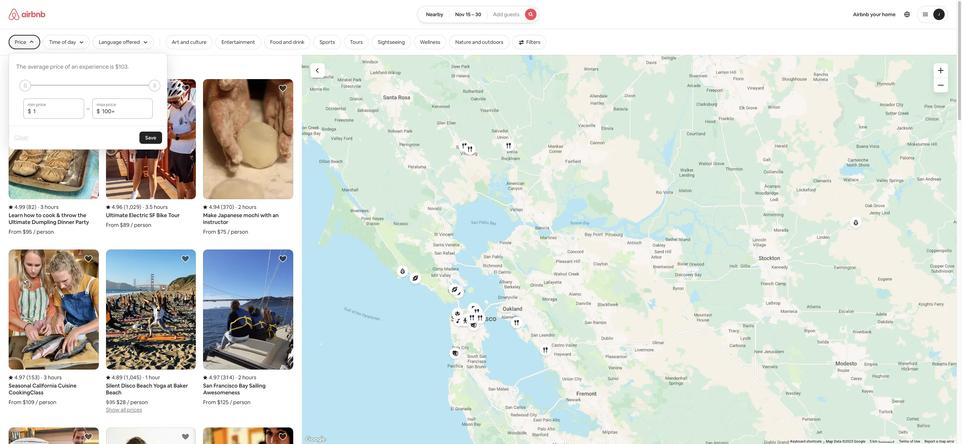 Task type: locate. For each thing, give the bounding box(es) containing it.
hours inside learn how to cook & throw the ultimate dumpling dinner party group
[[45, 204, 59, 210]]

to
[[36, 212, 42, 219]]

person inside make japanese mochi with an instructor from $75 / person
[[231, 228, 248, 235]]

at
[[167, 382, 173, 389]]

hours for bay
[[243, 374, 256, 381]]

0 vertical spatial · 3 hours
[[38, 204, 59, 210]]

· right the (370)
[[236, 204, 237, 210]]

2 right the (370)
[[238, 204, 241, 210]]

the average price of an experience is $103.
[[16, 63, 129, 70]]

add to wishlist image inside learn how to cook & throw the ultimate dumpling dinner party group
[[84, 84, 93, 93]]

· right the (314)
[[236, 374, 237, 381]]

add to wishlist image for seasonal california cuisine cookingclass from $109 / person
[[84, 255, 93, 263]]

person inside seasonal california cuisine cookingclass from $109 / person
[[39, 399, 56, 406]]

from inside learn how to cook & throw the ultimate dumpling dinner party from $95 / person
[[9, 228, 21, 235]]

· 2 hours up mochi
[[236, 204, 256, 210]]

· inside the ultimate electric sf bike tour group
[[143, 204, 144, 210]]

/ right $28
[[127, 399, 129, 406]]

4.89 (1,045)
[[112, 374, 141, 381]]

from inside san francisco bay sailing awesomeness from $125 / person
[[203, 399, 216, 406]]

Entertainment button
[[216, 35, 261, 49]]

disco
[[121, 382, 136, 389]]

from left $89
[[106, 222, 119, 228]]

1 2 from the top
[[238, 204, 241, 210]]

zoom in image
[[939, 68, 944, 73]]

bike
[[157, 212, 167, 219]]

use
[[915, 439, 921, 443]]

person down california
[[39, 399, 56, 406]]

person down electric
[[134, 222, 151, 228]]

an
[[72, 63, 78, 70], [273, 212, 279, 219]]

google map
showing 24 experiences. region
[[302, 55, 957, 444]]

0 horizontal spatial $ text field
[[33, 108, 80, 115]]

hours up california
[[48, 374, 62, 381]]

0 horizontal spatial 3
[[40, 204, 44, 210]]

0 horizontal spatial ultimate
[[9, 219, 31, 226]]

art and culture
[[172, 39, 207, 45]]

$
[[28, 108, 31, 115], [97, 108, 100, 115]]

person down dumpling
[[37, 228, 54, 235]]

Art and culture button
[[166, 35, 213, 49]]

(153)
[[26, 374, 40, 381]]

bay
[[239, 382, 248, 389]]

· inside seasonal california cuisine cookingclass group
[[41, 374, 42, 381]]

from left $109
[[9, 399, 21, 406]]

&
[[57, 212, 60, 219]]

2 inside san francisco bay sailing awesomeness group
[[238, 374, 241, 381]]

1 vertical spatial of
[[911, 439, 914, 443]]

show all prices button
[[106, 406, 142, 413]]

0 horizontal spatial beach
[[106, 389, 122, 396]]

add guests button
[[487, 6, 540, 23]]

3 up california
[[44, 374, 47, 381]]

2 horizontal spatial and
[[473, 39, 481, 45]]

4.97 inside san francisco bay sailing awesomeness group
[[209, 374, 220, 381]]

· inside learn how to cook & throw the ultimate dumpling dinner party group
[[38, 204, 39, 210]]

price
[[50, 63, 64, 70]]

1 $ from the left
[[28, 108, 31, 115]]

an for with
[[273, 212, 279, 219]]

3 for 4.97 (153)
[[44, 374, 47, 381]]

©2023
[[843, 439, 854, 443]]

make japanese mochi with an instructor from $75 / person
[[203, 212, 279, 235]]

sf
[[149, 212, 155, 219]]

ultimate
[[106, 212, 128, 219], [9, 219, 31, 226]]

hours for sf
[[154, 204, 168, 210]]

hours up bike
[[154, 204, 168, 210]]

and inside "button"
[[473, 39, 481, 45]]

· 3 hours for cuisine
[[41, 374, 62, 381]]

hours up bay
[[243, 374, 256, 381]]

hours up mochi
[[243, 204, 256, 210]]

· left 1
[[143, 374, 144, 381]]

add to wishlist image inside seasonal california cuisine cookingclass group
[[84, 255, 93, 263]]

· for (1,029)
[[143, 204, 144, 210]]

hours inside the ultimate electric sf bike tour group
[[154, 204, 168, 210]]

and for nature
[[473, 39, 481, 45]]

person inside the silent disco beach yoga at baker beach $35 $28 / person show all prices
[[130, 399, 148, 406]]

1 horizontal spatial an
[[273, 212, 279, 219]]

1 horizontal spatial –
[[472, 11, 475, 18]]

person up prices
[[130, 399, 148, 406]]

2 for japanese
[[238, 204, 241, 210]]

food
[[270, 39, 282, 45]]

add to wishlist image
[[84, 84, 93, 93], [181, 84, 190, 93], [84, 255, 93, 263], [181, 255, 190, 263], [279, 255, 287, 263], [84, 433, 93, 441]]

4.96 (1,029)
[[112, 204, 141, 210]]

4.94 (370)
[[209, 204, 234, 210]]

· for (82)
[[38, 204, 39, 210]]

and right art
[[180, 39, 189, 45]]

/ inside seasonal california cuisine cookingclass from $109 / person
[[36, 399, 38, 406]]

nov 15 – 30
[[456, 11, 482, 18]]

1 and from the left
[[180, 39, 189, 45]]

add to wishlist image for learn how to cook & throw the ultimate dumpling dinner party from $95 / person
[[84, 84, 93, 93]]

$125
[[217, 399, 229, 406]]

(370)
[[221, 204, 234, 210]]

/ right $95
[[33, 228, 35, 235]]

$ text field
[[33, 108, 80, 115], [102, 108, 149, 115]]

4.97 inside seasonal california cuisine cookingclass group
[[14, 374, 25, 381]]

add to wishlist image inside san francisco bay sailing awesomeness group
[[279, 255, 287, 263]]

1 horizontal spatial and
[[283, 39, 292, 45]]

1 horizontal spatial 4.97
[[209, 374, 220, 381]]

nature and outdoors
[[456, 39, 504, 45]]

$109
[[23, 399, 34, 406]]

beach up $35
[[106, 389, 122, 396]]

person down bay
[[233, 399, 251, 406]]

/ right $89
[[131, 222, 133, 228]]

learn how to cook & throw the ultimate dumpling dinner party group
[[9, 79, 99, 235]]

3 and from the left
[[473, 39, 481, 45]]

1 vertical spatial · 2 hours
[[236, 374, 256, 381]]

and left drink
[[283, 39, 292, 45]]

hours inside san francisco bay sailing awesomeness group
[[243, 374, 256, 381]]

3 up to on the left
[[40, 204, 44, 210]]

ultimate up $95
[[9, 219, 31, 226]]

add to wishlist image for silent disco beach yoga at baker beach $35 $28 / person show all prices
[[181, 255, 190, 263]]

1 horizontal spatial ultimate
[[106, 212, 128, 219]]

· 3 hours for to
[[38, 204, 59, 210]]

· right the (153)
[[41, 374, 42, 381]]

4.89 out of 5 average rating,  1,045 reviews image
[[106, 374, 141, 381]]

electric
[[129, 212, 148, 219]]

dinner
[[58, 219, 74, 226]]

cuisine
[[58, 382, 77, 389]]

4.99 (82)
[[14, 204, 36, 210]]

price button
[[9, 35, 40, 49]]

experience
[[79, 63, 109, 70]]

ultimate inside ultimate electric sf bike tour from $89 / person
[[106, 212, 128, 219]]

and right nature
[[473, 39, 481, 45]]

2 inside make japanese mochi with an instructor group
[[238, 204, 241, 210]]

2 and from the left
[[283, 39, 292, 45]]

None search field
[[417, 6, 540, 23]]

/ inside san francisco bay sailing awesomeness from $125 / person
[[230, 399, 232, 406]]

4.97 up san
[[209, 374, 220, 381]]

$103.
[[115, 63, 129, 70]]

4.97 up "seasonal"
[[14, 374, 25, 381]]

–
[[472, 11, 475, 18], [87, 105, 89, 112]]

of left use
[[911, 439, 914, 443]]

person
[[134, 222, 151, 228], [37, 228, 54, 235], [231, 228, 248, 235], [39, 399, 56, 406], [130, 399, 148, 406], [233, 399, 251, 406]]

an right with
[[273, 212, 279, 219]]

beach down 1
[[137, 382, 152, 389]]

person right the "$75"
[[231, 228, 248, 235]]

person inside learn how to cook & throw the ultimate dumpling dinner party from $95 / person
[[37, 228, 54, 235]]

· 2 hours
[[236, 204, 256, 210], [236, 374, 256, 381]]

hours for to
[[45, 204, 59, 210]]

entertainment
[[222, 39, 255, 45]]

1 vertical spatial · 3 hours
[[41, 374, 62, 381]]

0 vertical spatial 2
[[238, 204, 241, 210]]

from down instructor
[[203, 228, 216, 235]]

1 4.97 from the left
[[14, 374, 25, 381]]

zoom out image
[[939, 82, 944, 88]]

0 horizontal spatial and
[[180, 39, 189, 45]]

from inside make japanese mochi with an instructor from $75 / person
[[203, 228, 216, 235]]

google image
[[304, 435, 328, 444]]

shortcuts
[[807, 439, 822, 443]]

ultimate down 4.96
[[106, 212, 128, 219]]

francisco
[[214, 382, 238, 389]]

0 vertical spatial –
[[472, 11, 475, 18]]

/
[[131, 222, 133, 228], [33, 228, 35, 235], [228, 228, 230, 235], [36, 399, 38, 406], [127, 399, 129, 406], [230, 399, 232, 406]]

culture
[[190, 39, 207, 45]]

2 4.97 from the left
[[209, 374, 220, 381]]

· 1 hour
[[143, 374, 160, 381]]

add to wishlist image
[[279, 84, 287, 93], [181, 433, 190, 441], [279, 433, 287, 441]]

silent disco beach yoga at baker beach group
[[106, 250, 196, 413]]

· right "(82)"
[[38, 204, 39, 210]]

hours for mochi
[[243, 204, 256, 210]]

1 vertical spatial 3
[[44, 374, 47, 381]]

of
[[65, 63, 70, 70], [911, 439, 914, 443]]

california
[[32, 382, 57, 389]]

· 2 hours inside san francisco bay sailing awesomeness group
[[236, 374, 256, 381]]

· 3 hours inside seasonal california cuisine cookingclass group
[[41, 374, 62, 381]]

1 horizontal spatial 3
[[44, 374, 47, 381]]

2 $ text field from the left
[[102, 108, 149, 115]]

from left the $125
[[203, 399, 216, 406]]

from left $95
[[9, 228, 21, 235]]

cook
[[43, 212, 55, 219]]

the
[[78, 212, 86, 219]]

1 $ text field from the left
[[33, 108, 80, 115]]

hours for cuisine
[[48, 374, 62, 381]]

add to wishlist image inside the ultimate electric sf bike tour group
[[181, 84, 190, 93]]

· 3 hours up california
[[41, 374, 62, 381]]

dumpling
[[32, 219, 56, 226]]

· 2 hours for bay
[[236, 374, 256, 381]]

3 inside seasonal california cuisine cookingclass group
[[44, 374, 47, 381]]

/ right the $125
[[230, 399, 232, 406]]

0 vertical spatial · 2 hours
[[236, 204, 256, 210]]

· 3 hours inside learn how to cook & throw the ultimate dumpling dinner party group
[[38, 204, 59, 210]]

Wellness button
[[414, 35, 447, 49]]

· left 3.5
[[143, 204, 144, 210]]

3 for 4.99 (82)
[[40, 204, 44, 210]]

0 vertical spatial an
[[72, 63, 78, 70]]

hours inside seasonal california cuisine cookingclass group
[[48, 374, 62, 381]]

Tours button
[[344, 35, 369, 49]]

2
[[238, 204, 241, 210], [238, 374, 241, 381]]

hours
[[45, 204, 59, 210], [154, 204, 168, 210], [243, 204, 256, 210], [48, 374, 62, 381], [243, 374, 256, 381]]

· inside san francisco bay sailing awesomeness group
[[236, 374, 237, 381]]

and for art
[[180, 39, 189, 45]]

· 2 hours up bay
[[236, 374, 256, 381]]

add to wishlist image inside silent disco beach yoga at baker beach group
[[181, 255, 190, 263]]

2 · 2 hours from the top
[[236, 374, 256, 381]]

4.97 for 4.97 (314)
[[209, 374, 220, 381]]

from
[[106, 222, 119, 228], [9, 228, 21, 235], [203, 228, 216, 235], [9, 399, 21, 406], [203, 399, 216, 406]]

3 inside learn how to cook & throw the ultimate dumpling dinner party group
[[40, 204, 44, 210]]

keyboard shortcuts
[[791, 439, 822, 443]]

0 vertical spatial of
[[65, 63, 70, 70]]

4.99
[[14, 204, 25, 210]]

san
[[203, 382, 213, 389]]

an inside make japanese mochi with an instructor from $75 / person
[[273, 212, 279, 219]]

ultimate inside learn how to cook & throw the ultimate dumpling dinner party from $95 / person
[[9, 219, 31, 226]]

san francisco bay sailing awesomeness from $125 / person
[[203, 382, 266, 406]]

· 2 hours inside make japanese mochi with an instructor group
[[236, 204, 256, 210]]

add
[[493, 11, 503, 18]]

5
[[870, 439, 872, 443]]

ultimate electric sf bike tour group
[[106, 79, 196, 228]]

0 horizontal spatial 4.97
[[14, 374, 25, 381]]

0 vertical spatial 3
[[40, 204, 44, 210]]

· for (153)
[[41, 374, 42, 381]]

– inside "button"
[[472, 11, 475, 18]]

0 horizontal spatial –
[[87, 105, 89, 112]]

an for of
[[72, 63, 78, 70]]

/ right the "$75"
[[228, 228, 230, 235]]

4.89
[[112, 374, 123, 381]]

from inside seasonal california cuisine cookingclass from $109 / person
[[9, 399, 21, 406]]

4.97
[[14, 374, 25, 381], [209, 374, 220, 381]]

of right the price
[[65, 63, 70, 70]]

1
[[145, 374, 148, 381]]

report
[[925, 439, 936, 443]]

save button
[[140, 132, 162, 144]]

1 vertical spatial 2
[[238, 374, 241, 381]]

· inside make japanese mochi with an instructor group
[[236, 204, 237, 210]]

1 horizontal spatial $
[[97, 108, 100, 115]]

learn
[[9, 212, 23, 219]]

· 3 hours up cook
[[38, 204, 59, 210]]

prices
[[127, 407, 142, 413]]

(1,045)
[[124, 374, 141, 381]]

1 vertical spatial an
[[273, 212, 279, 219]]

outdoors
[[482, 39, 504, 45]]

show
[[106, 407, 120, 413]]

· inside silent disco beach yoga at baker beach group
[[143, 374, 144, 381]]

0 horizontal spatial an
[[72, 63, 78, 70]]

2 up bay
[[238, 374, 241, 381]]

nov
[[456, 11, 465, 18]]

/ right $109
[[36, 399, 38, 406]]

person inside san francisco bay sailing awesomeness from $125 / person
[[233, 399, 251, 406]]

$35
[[106, 399, 115, 406]]

2 2 from the top
[[238, 374, 241, 381]]

an right the price
[[72, 63, 78, 70]]

1 · 2 hours from the top
[[236, 204, 256, 210]]

hours inside make japanese mochi with an instructor group
[[243, 204, 256, 210]]

ultimate electric sf bike tour from $89 / person
[[106, 212, 180, 228]]

0 horizontal spatial $
[[28, 108, 31, 115]]

1 horizontal spatial $ text field
[[102, 108, 149, 115]]

hours up cook
[[45, 204, 59, 210]]



Task type: vqa. For each thing, say whether or not it's contained in the screenshot.
'From' within Make Japanese mochi with an instructor From $75 / person
yes



Task type: describe. For each thing, give the bounding box(es) containing it.
4.97 out of 5 average rating,  314 reviews image
[[203, 374, 234, 381]]

awesomeness
[[203, 389, 240, 396]]

Food and drink button
[[264, 35, 311, 49]]

$89
[[120, 222, 129, 228]]

is
[[110, 63, 114, 70]]

profile element
[[549, 0, 949, 29]]

4.97 for 4.97 (153)
[[14, 374, 25, 381]]

· 2 hours for mochi
[[236, 204, 256, 210]]

terms of use link
[[900, 439, 921, 443]]

/ inside learn how to cook & throw the ultimate dumpling dinner party from $95 / person
[[33, 228, 35, 235]]

keyboard
[[791, 439, 806, 443]]

terms
[[900, 439, 910, 443]]

wellness
[[420, 39, 441, 45]]

· for (370)
[[236, 204, 237, 210]]

(314)
[[221, 374, 234, 381]]

Sightseeing button
[[372, 35, 411, 49]]

map data ©2023 google
[[827, 439, 866, 443]]

report a map error
[[925, 439, 955, 443]]

2 for francisco
[[238, 374, 241, 381]]

add to wishlist image for san francisco bay sailing awesomeness from $125 / person
[[279, 255, 287, 263]]

average
[[28, 63, 49, 70]]

all
[[121, 407, 126, 413]]

experiences
[[36, 64, 65, 70]]

4.94
[[209, 204, 220, 210]]

298
[[9, 64, 17, 70]]

terms of use
[[900, 439, 921, 443]]

yoga
[[153, 382, 166, 389]]

5 km button
[[868, 439, 897, 444]]

map
[[940, 439, 947, 443]]

tour
[[168, 212, 180, 219]]

google
[[855, 439, 866, 443]]

person inside ultimate electric sf bike tour from $89 / person
[[134, 222, 151, 228]]

san francisco bay sailing awesomeness group
[[203, 250, 293, 406]]

nearby button
[[417, 6, 450, 23]]

/ inside make japanese mochi with an instructor from $75 / person
[[228, 228, 230, 235]]

· for (1,045)
[[143, 374, 144, 381]]

(82)
[[26, 204, 36, 210]]

add to wishlist image for ultimate electric sf bike tour from $89 / person
[[181, 84, 190, 93]]

and for food
[[283, 39, 292, 45]]

$28
[[116, 399, 126, 406]]

silent
[[106, 382, 120, 389]]

5 km
[[870, 439, 879, 443]]

0 horizontal spatial of
[[65, 63, 70, 70]]

/ inside the silent disco beach yoga at baker beach $35 $28 / person show all prices
[[127, 399, 129, 406]]

seasonal california cuisine cookingclass group
[[9, 250, 99, 406]]

km
[[873, 439, 878, 443]]

4.96 out of 5 average rating,  1,029 reviews image
[[106, 204, 141, 210]]

30
[[476, 11, 482, 18]]

(1,029)
[[124, 204, 141, 210]]

nearby
[[18, 64, 35, 70]]

$75
[[217, 228, 226, 235]]

price
[[15, 39, 26, 45]]

4.96
[[112, 204, 123, 210]]

japanese
[[218, 212, 242, 219]]

nov 15 – 30 button
[[449, 6, 488, 23]]

learn how to cook & throw the ultimate dumpling dinner party from $95 / person
[[9, 212, 89, 235]]

4.97 (314)
[[209, 374, 234, 381]]

guests
[[504, 11, 520, 18]]

15
[[466, 11, 471, 18]]

1 horizontal spatial of
[[911, 439, 914, 443]]

add to wishlist image inside make japanese mochi with an instructor group
[[279, 84, 287, 93]]

clear
[[14, 134, 28, 141]]

4.94 out of 5 average rating,  370 reviews image
[[203, 204, 234, 210]]

error
[[948, 439, 955, 443]]

data
[[835, 439, 842, 443]]

1 vertical spatial –
[[87, 105, 89, 112]]

· 3.5 hours
[[143, 204, 168, 210]]

Nature and outdoors button
[[450, 35, 510, 49]]

· for (314)
[[236, 374, 237, 381]]

4.99 out of 5 average rating,  82 reviews image
[[9, 204, 36, 210]]

sailing
[[249, 382, 266, 389]]

4.97 out of 5 average rating,  153 reviews image
[[9, 374, 40, 381]]

1 horizontal spatial beach
[[137, 382, 152, 389]]

clear button
[[10, 131, 32, 145]]

/ inside ultimate electric sf bike tour from $89 / person
[[131, 222, 133, 228]]

tours
[[350, 39, 363, 45]]

Sports button
[[314, 35, 341, 49]]

map
[[827, 439, 834, 443]]

seasonal
[[9, 382, 31, 389]]

cookingclass
[[9, 389, 44, 396]]

report a map error link
[[925, 439, 955, 443]]

make
[[203, 212, 217, 219]]

$95
[[23, 228, 32, 235]]

none search field containing nearby
[[417, 6, 540, 23]]

baker
[[174, 382, 188, 389]]

2 $ from the left
[[97, 108, 100, 115]]

food and drink
[[270, 39, 305, 45]]

instructor
[[203, 219, 229, 226]]

3.5
[[145, 204, 153, 210]]

make japanese mochi with an instructor group
[[203, 79, 293, 235]]

4.97 (153)
[[14, 374, 40, 381]]

seasonal california cuisine cookingclass from $109 / person
[[9, 382, 77, 406]]

how
[[24, 212, 35, 219]]

from inside ultimate electric sf bike tour from $89 / person
[[106, 222, 119, 228]]



